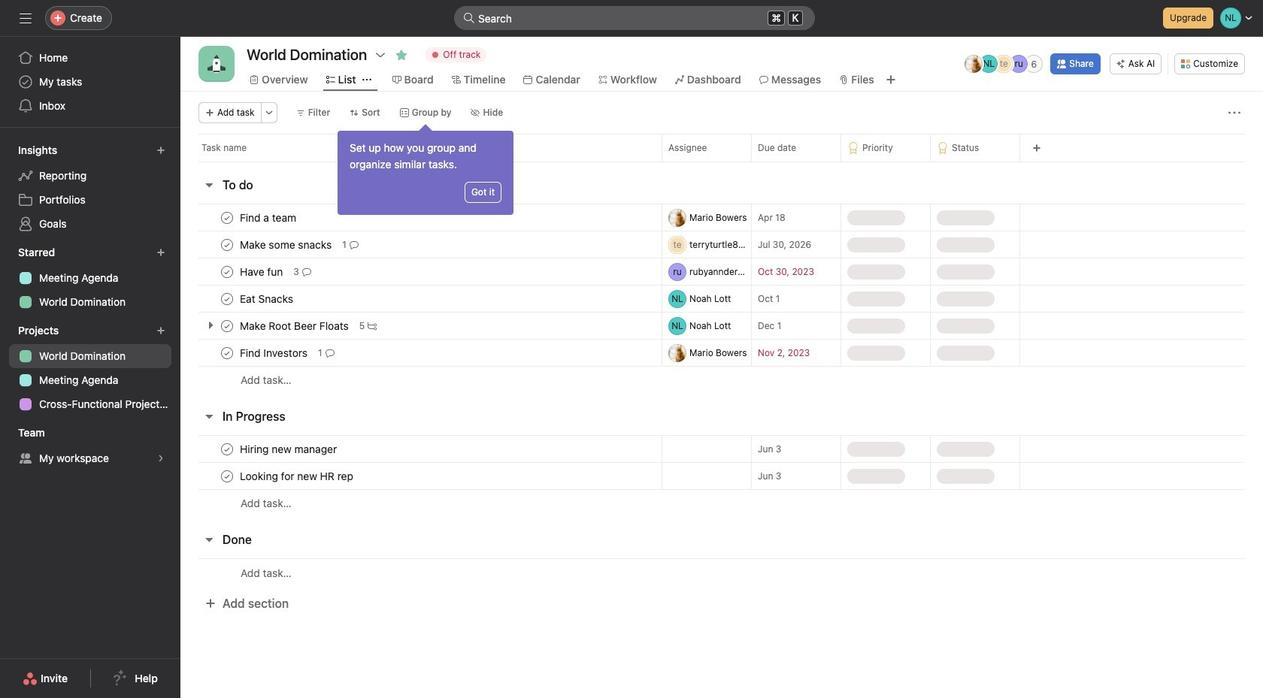 Task type: describe. For each thing, give the bounding box(es) containing it.
make some snacks cell
[[180, 231, 662, 259]]

task name text field for mark complete image within the make some snacks cell
[[237, 237, 336, 252]]

mark complete image for find a team cell
[[218, 209, 236, 227]]

teams element
[[0, 420, 180, 474]]

task name text field for mark complete icon in looking for new hr rep cell
[[237, 469, 358, 484]]

more actions image
[[264, 108, 273, 117]]

mark complete checkbox for task name text field inside looking for new hr rep cell
[[218, 467, 236, 485]]

insights element
[[0, 137, 180, 239]]

1 comment image for task name text field in find investors "cell"
[[325, 349, 334, 358]]

3 collapse task list for this group image from the top
[[203, 534, 215, 546]]

task name text field for mark complete image within the find investors "cell"
[[237, 345, 312, 361]]

have fun cell
[[180, 258, 662, 286]]

expand subtask list for the task make root beer floats image
[[205, 320, 217, 332]]

add items to starred image
[[156, 248, 165, 257]]

remove from starred image
[[396, 49, 408, 61]]

new project or portfolio image
[[156, 326, 165, 335]]

mark complete checkbox inside make root beer floats cell
[[218, 317, 236, 335]]

find a team cell
[[180, 204, 662, 232]]

projects element
[[0, 317, 180, 420]]

hide sidebar image
[[20, 12, 32, 24]]

mark complete checkbox for task name text box inside make some snacks cell
[[218, 236, 236, 254]]

find investors cell
[[180, 339, 662, 367]]

Search tasks, projects, and more text field
[[454, 6, 815, 30]]

task name text field for mark complete icon corresponding to 'have fun' cell
[[237, 264, 287, 279]]

header in progress tree grid
[[180, 435, 1263, 517]]

5 subtasks image
[[368, 321, 377, 330]]

make root beer floats cell
[[180, 312, 662, 340]]

eat snacks cell
[[180, 285, 662, 313]]

global element
[[0, 37, 180, 127]]

mark complete checkbox for task name text field in find investors "cell"
[[218, 344, 236, 362]]

show options image
[[375, 49, 387, 61]]

hiring new manager cell
[[180, 435, 662, 463]]

task name text field for mark complete image within hiring new manager cell
[[237, 442, 342, 457]]

new insights image
[[156, 146, 165, 155]]

rocket image
[[208, 55, 226, 73]]



Task type: locate. For each thing, give the bounding box(es) containing it.
task name text field inside hiring new manager cell
[[237, 442, 342, 457]]

1 task name text field from the top
[[237, 264, 287, 279]]

mark complete image
[[218, 263, 236, 281], [218, 290, 236, 308], [218, 467, 236, 485]]

1 collapse task list for this group image from the top
[[203, 179, 215, 191]]

mark complete checkbox for task name text box inside find a team cell
[[218, 209, 236, 227]]

2 vertical spatial task name text field
[[237, 469, 358, 484]]

1 mark complete checkbox from the top
[[218, 209, 236, 227]]

add tab image
[[885, 74, 897, 86]]

5 mark complete checkbox from the top
[[218, 467, 236, 485]]

1 comment image
[[349, 240, 358, 249], [325, 349, 334, 358]]

0 vertical spatial mark complete image
[[218, 263, 236, 281]]

2 mark complete checkbox from the top
[[218, 290, 236, 308]]

0 vertical spatial mark complete checkbox
[[218, 236, 236, 254]]

task name text field inside 'have fun' cell
[[237, 264, 287, 279]]

4 task name text field from the top
[[237, 318, 353, 333]]

mark complete image inside find a team cell
[[218, 209, 236, 227]]

mark complete image inside make some snacks cell
[[218, 236, 236, 254]]

mark complete checkbox inside find a team cell
[[218, 209, 236, 227]]

mark complete checkbox inside eat snacks cell
[[218, 290, 236, 308]]

5 mark complete image from the top
[[218, 440, 236, 458]]

3 comments image
[[302, 267, 311, 276]]

task name text field inside make root beer floats cell
[[237, 318, 353, 333]]

3 mark complete checkbox from the top
[[218, 440, 236, 458]]

2 task name text field from the top
[[237, 237, 336, 252]]

collapse task list for this group image for mark complete image within hiring new manager cell
[[203, 411, 215, 423]]

2 vertical spatial mark complete image
[[218, 467, 236, 485]]

mark complete image for looking for new hr rep cell
[[218, 467, 236, 485]]

task name text field inside find investors "cell"
[[237, 345, 312, 361]]

task name text field for mark complete image within find a team cell
[[237, 210, 301, 225]]

None field
[[454, 6, 815, 30]]

0 vertical spatial 1 comment image
[[349, 240, 358, 249]]

1 mark complete image from the top
[[218, 209, 236, 227]]

mark complete checkbox inside find investors "cell"
[[218, 344, 236, 362]]

0 vertical spatial task name text field
[[237, 264, 287, 279]]

task name text field inside find a team cell
[[237, 210, 301, 225]]

mark complete image inside find investors "cell"
[[218, 344, 236, 362]]

4 mark complete image from the top
[[218, 344, 236, 362]]

5 task name text field from the top
[[237, 442, 342, 457]]

tab actions image
[[362, 75, 371, 84]]

1 comment image inside make some snacks cell
[[349, 240, 358, 249]]

mark complete image inside looking for new hr rep cell
[[218, 467, 236, 485]]

collapse task list for this group image
[[203, 179, 215, 191], [203, 411, 215, 423], [203, 534, 215, 546]]

mark complete checkbox inside hiring new manager cell
[[218, 440, 236, 458]]

mark complete checkbox for task name text box inside the eat snacks cell
[[218, 290, 236, 308]]

2 vertical spatial mark complete checkbox
[[218, 440, 236, 458]]

mark complete image for eat snacks cell
[[218, 290, 236, 308]]

mark complete image inside make root beer floats cell
[[218, 317, 236, 335]]

Task name text field
[[237, 210, 301, 225], [237, 237, 336, 252], [237, 291, 298, 306], [237, 318, 353, 333], [237, 442, 342, 457]]

1 vertical spatial mark complete checkbox
[[218, 290, 236, 308]]

more actions image
[[1229, 107, 1241, 119]]

mark complete image for hiring new manager cell
[[218, 440, 236, 458]]

mark complete image for find investors "cell"
[[218, 344, 236, 362]]

task name text field inside eat snacks cell
[[237, 291, 298, 306]]

mark complete image inside eat snacks cell
[[218, 290, 236, 308]]

collapse task list for this group image for mark complete image within find a team cell
[[203, 179, 215, 191]]

1 comment image inside find investors "cell"
[[325, 349, 334, 358]]

1 mark complete checkbox from the top
[[218, 236, 236, 254]]

task name text field inside looking for new hr rep cell
[[237, 469, 358, 484]]

2 mark complete image from the top
[[218, 236, 236, 254]]

0 vertical spatial collapse task list for this group image
[[203, 179, 215, 191]]

looking for new hr rep cell
[[180, 462, 662, 490]]

3 task name text field from the top
[[237, 291, 298, 306]]

1 task name text field from the top
[[237, 210, 301, 225]]

2 mark complete image from the top
[[218, 290, 236, 308]]

3 mark complete image from the top
[[218, 467, 236, 485]]

see details, my workspace image
[[156, 454, 165, 463]]

Mark complete checkbox
[[218, 209, 236, 227], [218, 263, 236, 281], [218, 317, 236, 335], [218, 344, 236, 362], [218, 467, 236, 485]]

Task name text field
[[237, 264, 287, 279], [237, 345, 312, 361], [237, 469, 358, 484]]

4 mark complete checkbox from the top
[[218, 344, 236, 362]]

3 mark complete image from the top
[[218, 317, 236, 335]]

mark complete image for make some snacks cell
[[218, 236, 236, 254]]

tooltip
[[338, 126, 514, 215]]

0 horizontal spatial 1 comment image
[[325, 349, 334, 358]]

1 comment image for task name text box inside make some snacks cell
[[349, 240, 358, 249]]

1 vertical spatial mark complete image
[[218, 290, 236, 308]]

Mark complete checkbox
[[218, 236, 236, 254], [218, 290, 236, 308], [218, 440, 236, 458]]

2 vertical spatial collapse task list for this group image
[[203, 534, 215, 546]]

3 task name text field from the top
[[237, 469, 358, 484]]

prominent image
[[463, 12, 475, 24]]

starred element
[[0, 239, 180, 317]]

add field image
[[1032, 144, 1041, 153]]

2 collapse task list for this group image from the top
[[203, 411, 215, 423]]

1 vertical spatial collapse task list for this group image
[[203, 411, 215, 423]]

mark complete image
[[218, 209, 236, 227], [218, 236, 236, 254], [218, 317, 236, 335], [218, 344, 236, 362], [218, 440, 236, 458]]

mark complete checkbox inside looking for new hr rep cell
[[218, 467, 236, 485]]

task name text field inside make some snacks cell
[[237, 237, 336, 252]]

mark complete checkbox for task name text box within the hiring new manager cell
[[218, 440, 236, 458]]

1 mark complete image from the top
[[218, 263, 236, 281]]

1 vertical spatial task name text field
[[237, 345, 312, 361]]

1 horizontal spatial 1 comment image
[[349, 240, 358, 249]]

mark complete checkbox for task name text field inside 'have fun' cell
[[218, 263, 236, 281]]

mark complete checkbox inside 'have fun' cell
[[218, 263, 236, 281]]

2 task name text field from the top
[[237, 345, 312, 361]]

2 mark complete checkbox from the top
[[218, 263, 236, 281]]

mark complete image inside hiring new manager cell
[[218, 440, 236, 458]]

mark complete image for 'have fun' cell
[[218, 263, 236, 281]]

row
[[180, 134, 1263, 162], [199, 161, 1245, 162], [180, 204, 1263, 232], [180, 231, 1263, 259], [180, 258, 1263, 286], [180, 285, 1263, 313], [180, 312, 1263, 340], [180, 339, 1263, 367], [180, 366, 1263, 394], [180, 435, 1263, 463], [180, 462, 1263, 490], [180, 489, 1263, 517], [180, 559, 1263, 587]]

header to do tree grid
[[180, 204, 1263, 394]]

mark complete checkbox inside make some snacks cell
[[218, 236, 236, 254]]

1 vertical spatial 1 comment image
[[325, 349, 334, 358]]

3 mark complete checkbox from the top
[[218, 317, 236, 335]]



Task type: vqa. For each thing, say whether or not it's contained in the screenshot.
Mark complete icon within Find a team cell
yes



